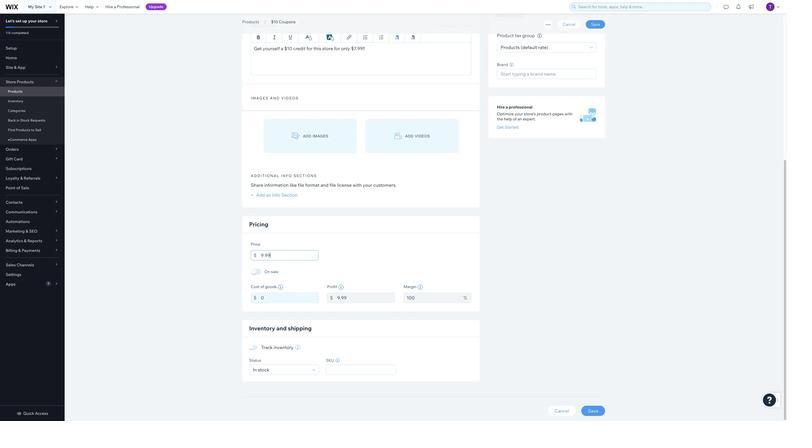 Task type: describe. For each thing, give the bounding box(es) containing it.
let's set up your store
[[6, 18, 47, 24]]

settings
[[6, 272, 21, 277]]

Start typing a brand name field
[[499, 69, 595, 79]]

false text field
[[251, 43, 472, 75]]

of inside optimize your store's product pages with the help of an expert.
[[513, 116, 517, 122]]

up
[[22, 18, 27, 24]]

help button
[[82, 0, 102, 14]]

$10 inside text box
[[284, 46, 292, 51]]

payments
[[22, 248, 40, 253]]

save for the bottommost "save" button
[[588, 408, 598, 414]]

0 vertical spatial save button
[[586, 20, 605, 29]]

cost
[[251, 284, 260, 289]]

loyalty & referrals
[[6, 176, 40, 181]]

& for analytics
[[24, 238, 27, 244]]

info
[[281, 174, 292, 178]]

pages
[[552, 111, 564, 116]]

videos icon image
[[394, 133, 402, 140]]

reports
[[27, 238, 42, 244]]

the
[[497, 116, 503, 122]]

sales channels button
[[0, 260, 65, 270]]

margin
[[404, 284, 417, 289]]

your inside optimize your store's product pages with the help of an expert.
[[515, 111, 523, 116]]

and for shipping
[[276, 325, 287, 332]]

cancel for the bottommost 'cancel' 'button'
[[555, 408, 569, 414]]

rate)
[[538, 44, 548, 50]]

ecommerce apps link
[[0, 135, 65, 145]]

add videos
[[405, 134, 430, 138]]

1 horizontal spatial site
[[35, 4, 42, 9]]

communications button
[[0, 207, 65, 217]]

cost of goods
[[251, 284, 277, 289]]

explore
[[60, 4, 73, 9]]

track inventory
[[261, 345, 294, 350]]

back in stock requests
[[8, 118, 45, 122]]

product tax group
[[497, 33, 536, 38]]

hire for hire a professional
[[105, 4, 113, 9]]

find
[[8, 128, 15, 132]]

of for point of sale
[[16, 185, 20, 190]]

1 vertical spatial cancel button
[[548, 406, 576, 416]]

store inside sidebar element
[[38, 18, 47, 24]]

upgrade
[[149, 5, 163, 9]]

ecommerce apps
[[8, 137, 37, 142]]

images and videos
[[251, 96, 299, 100]]

my
[[28, 4, 34, 9]]

info tooltip image for profit
[[339, 285, 344, 290]]

point of sale link
[[0, 183, 65, 193]]

ai
[[457, 23, 462, 28]]

0 horizontal spatial $10
[[242, 12, 260, 25]]

brand
[[497, 62, 508, 67]]

quick access
[[23, 411, 48, 416]]

point
[[6, 185, 15, 190]]

categories link
[[0, 106, 65, 116]]

orders button
[[0, 145, 65, 154]]

sections
[[294, 174, 317, 178]]

automations
[[6, 219, 30, 224]]

started
[[505, 125, 519, 130]]

add images
[[303, 134, 329, 138]]

customers.
[[373, 182, 397, 188]]

on
[[264, 269, 270, 274]]

cancel for the top 'cancel' 'button'
[[563, 22, 576, 27]]

contacts button
[[0, 198, 65, 207]]

text
[[463, 23, 472, 28]]

credit
[[293, 46, 306, 51]]

format
[[305, 182, 320, 188]]

sales
[[6, 263, 16, 268]]

add for add videos
[[405, 134, 414, 138]]

store inside get yourself a $10 credit for this store for only $7.99!! text box
[[322, 46, 333, 51]]

info tooltip image for cost of goods
[[278, 285, 283, 290]]

communications
[[6, 209, 37, 215]]

Search for tools, apps, help & more... field
[[577, 3, 709, 11]]

subscriptions link
[[0, 164, 65, 173]]

a for hire a professional
[[114, 4, 116, 9]]

optimize
[[497, 111, 514, 116]]

seo
[[29, 229, 37, 234]]

inventory
[[274, 345, 294, 350]]

0 horizontal spatial 1
[[43, 4, 45, 9]]

1 vertical spatial with
[[353, 182, 362, 188]]

1/6 completed
[[6, 31, 29, 35]]

& for billing
[[18, 248, 21, 253]]

add an info section
[[255, 192, 298, 198]]

only
[[341, 46, 350, 51]]

section
[[281, 192, 298, 198]]

sku
[[326, 358, 334, 363]]

get for get yourself a $10 credit for this store for only $7.99!!
[[254, 46, 262, 51]]

gallery image
[[292, 133, 300, 140]]

1 vertical spatial and
[[321, 182, 329, 188]]

1 horizontal spatial $10
[[271, 19, 278, 24]]

billing
[[6, 248, 17, 253]]

& for site
[[14, 65, 17, 70]]

store products button
[[0, 77, 65, 87]]

loyalty & referrals button
[[0, 173, 65, 183]]

sales channels
[[6, 263, 34, 268]]

gift card
[[6, 156, 23, 162]]

0 vertical spatial cancel button
[[558, 20, 581, 29]]

2 horizontal spatial info tooltip image
[[538, 34, 542, 38]]

1 file from the left
[[298, 182, 304, 188]]

setup
[[6, 46, 17, 51]]

shipping
[[288, 325, 312, 332]]

setup link
[[0, 43, 65, 53]]

quick
[[23, 411, 34, 416]]

profit
[[327, 284, 337, 289]]

generate ai text button
[[428, 22, 472, 29]]

gift
[[6, 156, 13, 162]]

professional
[[117, 4, 140, 9]]

hire a professional
[[497, 105, 533, 110]]

save for top "save" button
[[591, 22, 600, 27]]

referrals
[[24, 176, 40, 181]]

track
[[261, 345, 273, 350]]

information
[[264, 182, 289, 188]]

description
[[251, 22, 275, 28]]

like
[[290, 182, 297, 188]]

site & app button
[[0, 63, 65, 72]]

orders
[[6, 147, 19, 152]]

$ for %
[[330, 295, 333, 301]]

info
[[272, 192, 280, 198]]

get yourself a $10 credit for this store for only $7.99!!
[[254, 46, 365, 51]]

add an info section link
[[251, 192, 298, 198]]

0 horizontal spatial products link
[[0, 87, 65, 96]]



Task type: locate. For each thing, give the bounding box(es) containing it.
1 vertical spatial save
[[588, 408, 598, 414]]

hire a professional link
[[102, 0, 143, 14]]

0 horizontal spatial an
[[266, 192, 271, 198]]

1 horizontal spatial an
[[518, 116, 522, 122]]

inventory up categories
[[8, 99, 23, 103]]

and right format
[[321, 182, 329, 188]]

0 horizontal spatial for
[[307, 46, 313, 51]]

0 horizontal spatial apps
[[6, 282, 16, 287]]

file right the like
[[298, 182, 304, 188]]

site right my
[[35, 4, 42, 9]]

professional
[[509, 105, 533, 110]]

home
[[6, 55, 17, 60]]

2 vertical spatial a
[[506, 105, 508, 110]]

inventory up track
[[249, 325, 275, 332]]

sell
[[35, 128, 41, 132]]

pricing
[[249, 221, 268, 228]]

$ for on sale
[[254, 253, 257, 258]]

a left professional
[[114, 4, 116, 9]]

apps inside "link"
[[28, 137, 37, 142]]

videos
[[281, 96, 299, 100]]

a
[[114, 4, 116, 9], [281, 46, 283, 51], [506, 105, 508, 110]]

of left sale
[[16, 185, 20, 190]]

info tooltip image right goods
[[278, 285, 283, 290]]

2 add from the left
[[405, 134, 414, 138]]

add right videos icon at the right top of the page
[[405, 134, 414, 138]]

home link
[[0, 53, 65, 63]]

analytics
[[6, 238, 23, 244]]

None text field
[[261, 250, 319, 261], [261, 293, 319, 303], [337, 293, 395, 303], [404, 293, 461, 303], [261, 250, 319, 261], [261, 293, 319, 303], [337, 293, 395, 303], [404, 293, 461, 303]]

1 add from the left
[[303, 134, 312, 138]]

get left yourself
[[254, 46, 262, 51]]

product
[[497, 33, 514, 38]]

videos
[[415, 134, 430, 138]]

gift card button
[[0, 154, 65, 164]]

file left license
[[330, 182, 336, 188]]

2 horizontal spatial of
[[513, 116, 517, 122]]

for left only
[[334, 46, 340, 51]]

0 horizontal spatial hire
[[105, 4, 113, 9]]

& right loyalty
[[20, 176, 23, 181]]

status
[[249, 358, 261, 363]]

store
[[38, 18, 47, 24], [322, 46, 333, 51]]

None field
[[251, 365, 311, 375], [328, 365, 394, 375], [251, 365, 311, 375], [328, 365, 394, 375]]

inventory
[[8, 99, 23, 103], [249, 325, 275, 332]]

& left seo
[[26, 229, 28, 234]]

0 vertical spatial inventory
[[8, 99, 23, 103]]

1 vertical spatial your
[[515, 111, 523, 116]]

%
[[464, 295, 467, 301]]

1 vertical spatial of
[[16, 185, 20, 190]]

find products to sell link
[[0, 125, 65, 135]]

of for cost of goods
[[260, 284, 264, 289]]

inventory and shipping
[[249, 325, 312, 332]]

0 vertical spatial get
[[254, 46, 262, 51]]

get down the
[[497, 125, 504, 130]]

1/6
[[6, 31, 11, 35]]

and left videos
[[270, 96, 280, 100]]

share information like file format and file license with your customers.
[[251, 182, 397, 188]]

0 horizontal spatial with
[[353, 182, 362, 188]]

0 vertical spatial a
[[114, 4, 116, 9]]

hire
[[105, 4, 113, 9], [497, 105, 505, 110]]

0 horizontal spatial file
[[298, 182, 304, 188]]

1 vertical spatial store
[[322, 46, 333, 51]]

& for marketing
[[26, 229, 28, 234]]

an left info at the top of the page
[[266, 192, 271, 198]]

app
[[18, 65, 25, 70]]

& inside "popup button"
[[14, 65, 17, 70]]

an left expert.
[[518, 116, 522, 122]]

inventory for inventory and shipping
[[249, 325, 275, 332]]

$ down cost
[[254, 295, 257, 301]]

0 vertical spatial store
[[38, 18, 47, 24]]

products
[[242, 19, 259, 24], [501, 44, 520, 50], [17, 79, 34, 84], [8, 89, 23, 94], [16, 128, 30, 132]]

0 horizontal spatial store
[[38, 18, 47, 24]]

& left app
[[14, 65, 17, 70]]

1 horizontal spatial products link
[[240, 19, 262, 25]]

back in stock requests link
[[0, 116, 65, 125]]

loyalty
[[6, 176, 19, 181]]

0 horizontal spatial inventory
[[8, 99, 23, 103]]

quick access button
[[17, 411, 48, 416]]

your
[[28, 18, 37, 24], [515, 111, 523, 116], [363, 182, 372, 188]]

1 vertical spatial site
[[6, 65, 13, 70]]

0 horizontal spatial your
[[28, 18, 37, 24]]

categories
[[8, 109, 26, 113]]

1 horizontal spatial a
[[281, 46, 283, 51]]

stock
[[20, 118, 30, 122]]

& inside popup button
[[26, 229, 28, 234]]

of right help
[[513, 116, 517, 122]]

1 vertical spatial hire
[[497, 105, 505, 110]]

get
[[254, 46, 262, 51], [497, 125, 504, 130]]

0 horizontal spatial info tooltip image
[[278, 285, 283, 290]]

0 horizontal spatial of
[[16, 185, 20, 190]]

get inside text box
[[254, 46, 262, 51]]

and for videos
[[270, 96, 280, 100]]

of right cost
[[260, 284, 264, 289]]

additional info sections
[[251, 174, 317, 178]]

info tooltip image right profit
[[339, 285, 344, 290]]

upgrade button
[[146, 3, 167, 10]]

add for add images
[[303, 134, 312, 138]]

coupons
[[263, 12, 306, 25], [279, 19, 296, 24]]

goods
[[265, 284, 277, 289]]

0 horizontal spatial add
[[303, 134, 312, 138]]

cancel
[[563, 22, 576, 27], [555, 408, 569, 414]]

products link inside $10 coupons form
[[240, 19, 262, 25]]

sidebar element
[[0, 14, 65, 421]]

an
[[518, 116, 522, 122], [266, 192, 271, 198]]

1 vertical spatial apps
[[6, 282, 16, 287]]

products link
[[240, 19, 262, 25], [0, 87, 65, 96]]

cancel button
[[558, 20, 581, 29], [548, 406, 576, 416]]

0 vertical spatial your
[[28, 18, 37, 24]]

2 for from the left
[[334, 46, 340, 51]]

1 vertical spatial a
[[281, 46, 283, 51]]

0 horizontal spatial get
[[254, 46, 262, 51]]

1 vertical spatial 1
[[48, 282, 49, 285]]

& left reports
[[24, 238, 27, 244]]

1 vertical spatial products link
[[0, 87, 65, 96]]

tax
[[515, 33, 521, 38]]

2 horizontal spatial your
[[515, 111, 523, 116]]

point of sale
[[6, 185, 29, 190]]

your down professional
[[515, 111, 523, 116]]

additional
[[251, 174, 280, 178]]

info tooltip image
[[538, 34, 542, 38], [278, 285, 283, 290], [339, 285, 344, 290]]

add
[[256, 192, 265, 198]]

1 inside sidebar element
[[48, 282, 49, 285]]

your left "customers." in the top of the page
[[363, 182, 372, 188]]

0 vertical spatial save
[[591, 22, 600, 27]]

0 horizontal spatial site
[[6, 65, 13, 70]]

$ down the price
[[254, 253, 257, 258]]

2 vertical spatial and
[[276, 325, 287, 332]]

1 horizontal spatial hire
[[497, 105, 505, 110]]

your inside sidebar element
[[28, 18, 37, 24]]

on sale
[[264, 269, 278, 274]]

share
[[251, 182, 263, 188]]

a inside text box
[[281, 46, 283, 51]]

site down the "home"
[[6, 65, 13, 70]]

0 vertical spatial with
[[565, 111, 573, 116]]

2 vertical spatial of
[[260, 284, 264, 289]]

with
[[565, 111, 573, 116], [353, 182, 362, 188]]

advanced
[[495, 12, 523, 19]]

1 horizontal spatial apps
[[28, 137, 37, 142]]

0 vertical spatial an
[[518, 116, 522, 122]]

a right yourself
[[281, 46, 283, 51]]

0 horizontal spatial a
[[114, 4, 116, 9]]

analytics & reports button
[[0, 236, 65, 246]]

1 vertical spatial an
[[266, 192, 271, 198]]

2 vertical spatial your
[[363, 182, 372, 188]]

sale
[[271, 269, 278, 274]]

& for loyalty
[[20, 176, 23, 181]]

hire up 'optimize'
[[497, 105, 505, 110]]

yourself
[[263, 46, 280, 51]]

1 for from the left
[[307, 46, 313, 51]]

automations link
[[0, 217, 65, 226]]

of inside 'link'
[[16, 185, 20, 190]]

marketing
[[6, 229, 25, 234]]

0 vertical spatial site
[[35, 4, 42, 9]]

0 vertical spatial and
[[270, 96, 280, 100]]

1 vertical spatial cancel
[[555, 408, 569, 414]]

1 vertical spatial inventory
[[249, 325, 275, 332]]

ecommerce
[[8, 137, 28, 142]]

of
[[513, 116, 517, 122], [16, 185, 20, 190], [260, 284, 264, 289]]

save button
[[586, 20, 605, 29], [581, 406, 605, 416]]

0 vertical spatial apps
[[28, 137, 37, 142]]

price
[[251, 242, 260, 247]]

get started link
[[497, 125, 519, 130]]

card
[[14, 156, 23, 162]]

0 vertical spatial 1
[[43, 4, 45, 9]]

get started
[[497, 125, 519, 130]]

1 horizontal spatial of
[[260, 284, 264, 289]]

add right 'gallery' image
[[303, 134, 312, 138]]

hire right the help button on the left of page
[[105, 4, 113, 9]]

1 horizontal spatial store
[[322, 46, 333, 51]]

1 right my
[[43, 4, 45, 9]]

store right this
[[322, 46, 333, 51]]

this
[[314, 46, 321, 51]]

0 vertical spatial cancel
[[563, 22, 576, 27]]

hire inside $10 coupons form
[[497, 105, 505, 110]]

2 file from the left
[[330, 182, 336, 188]]

1 horizontal spatial for
[[334, 46, 340, 51]]

1 horizontal spatial inventory
[[249, 325, 275, 332]]

help
[[85, 4, 94, 9]]

1 horizontal spatial add
[[405, 134, 414, 138]]

apps down settings
[[6, 282, 16, 287]]

inventory inside sidebar element
[[8, 99, 23, 103]]

1 horizontal spatial file
[[330, 182, 336, 188]]

1 vertical spatial save button
[[581, 406, 605, 416]]

1 down settings link
[[48, 282, 49, 285]]

site inside "popup button"
[[6, 65, 13, 70]]

store down my site 1
[[38, 18, 47, 24]]

completed
[[12, 31, 29, 35]]

and left shipping in the bottom of the page
[[276, 325, 287, 332]]

info tooltip image right the group
[[538, 34, 542, 38]]

$10 coupons
[[242, 12, 306, 25], [271, 19, 296, 24]]

inventory for inventory
[[8, 99, 23, 103]]

let's
[[6, 18, 15, 24]]

info tooltip image
[[418, 285, 423, 290]]

(default
[[521, 44, 537, 50]]

1 horizontal spatial with
[[565, 111, 573, 116]]

inventory inside $10 coupons form
[[249, 325, 275, 332]]

hire inside hire a professional link
[[105, 4, 113, 9]]

$10 coupons form
[[65, 0, 787, 421]]

hire for hire a professional
[[497, 105, 505, 110]]

1 horizontal spatial your
[[363, 182, 372, 188]]

and
[[270, 96, 280, 100], [321, 182, 329, 188], [276, 325, 287, 332]]

with right pages
[[565, 111, 573, 116]]

with inside optimize your store's product pages with the help of an expert.
[[565, 111, 573, 116]]

1 horizontal spatial info tooltip image
[[339, 285, 344, 290]]

site
[[35, 4, 42, 9], [6, 65, 13, 70]]

apps down find products to sell link
[[28, 137, 37, 142]]

your right up
[[28, 18, 37, 24]]

2 horizontal spatial $10
[[284, 46, 292, 51]]

marketing & seo
[[6, 229, 37, 234]]

in
[[17, 118, 20, 122]]

2 horizontal spatial a
[[506, 105, 508, 110]]

a for hire a professional
[[506, 105, 508, 110]]

get for get started
[[497, 125, 504, 130]]

images
[[313, 134, 329, 138]]

with right license
[[353, 182, 362, 188]]

0 vertical spatial hire
[[105, 4, 113, 9]]

products inside dropdown button
[[17, 79, 34, 84]]

& right billing
[[18, 248, 21, 253]]

an inside optimize your store's product pages with the help of an expert.
[[518, 116, 522, 122]]

find products to sell
[[8, 128, 41, 132]]

0 vertical spatial products link
[[240, 19, 262, 25]]

for left this
[[307, 46, 313, 51]]

0 vertical spatial of
[[513, 116, 517, 122]]

1 horizontal spatial get
[[497, 125, 504, 130]]

1 vertical spatial get
[[497, 125, 504, 130]]

$ down profit
[[330, 295, 333, 301]]

license
[[337, 182, 352, 188]]

products (default rate)
[[501, 44, 548, 50]]

store
[[6, 79, 16, 84]]

1 horizontal spatial 1
[[48, 282, 49, 285]]

marketing & seo button
[[0, 226, 65, 236]]

a up 'optimize'
[[506, 105, 508, 110]]



Task type: vqa. For each thing, say whether or not it's contained in the screenshot.
'Updates'
no



